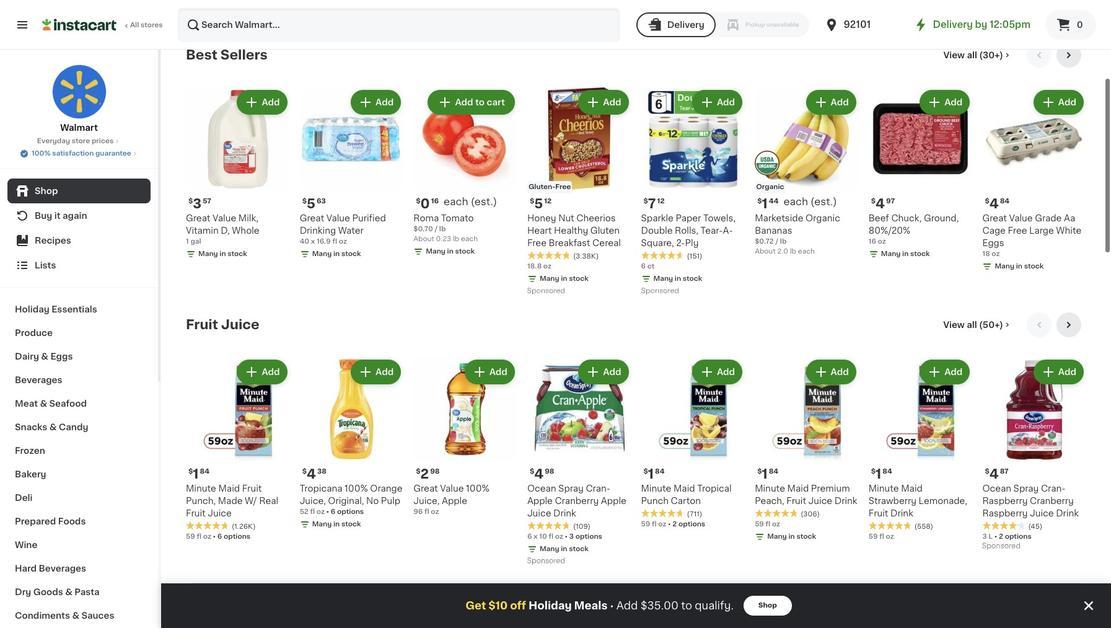 Task type: vqa. For each thing, say whether or not it's contained in the screenshot.


Task type: describe. For each thing, give the bounding box(es) containing it.
punch,
[[186, 497, 216, 505]]

1 horizontal spatial 3
[[570, 533, 574, 540]]

maid for fruit
[[218, 484, 240, 493]]

to inside button
[[476, 98, 485, 106]]

minute for minute maid fruit punch, made w/ real fruit juice
[[186, 484, 216, 493]]

4 left the 87
[[990, 467, 999, 480]]

many in stock down (151)
[[654, 275, 703, 282]]

oz inside great value 100% juice, apple 96 fl oz
[[431, 508, 439, 515]]

spray for raspberry
[[1014, 484, 1039, 493]]

1 raspberry from the top
[[983, 497, 1028, 505]]

84 for minute maid strawberry lemonade, fruit drink
[[883, 468, 893, 475]]

gal
[[191, 238, 201, 245]]

& for condiments
[[72, 611, 79, 620]]

lists link
[[7, 253, 151, 278]]

bakery link
[[7, 463, 151, 486]]

0 vertical spatial holiday
[[15, 305, 49, 314]]

6 inside tropicana 100% orange juice, original, no pulp 52 fl oz • 6 options
[[331, 508, 336, 515]]

2 inside product group
[[421, 467, 429, 480]]

96
[[414, 508, 423, 515]]

great for 3
[[186, 214, 211, 223]]

whole
[[232, 226, 260, 235]]

dry goods & pasta link
[[7, 580, 151, 604]]

product group containing 7
[[641, 87, 745, 298]]

many in stock down 16.9
[[312, 251, 361, 257]]

item carousel region containing fruit juice
[[186, 313, 1087, 573]]

1 horizontal spatial red bull image
[[453, 609, 475, 628]]

$1.44 each (estimated) element
[[755, 196, 859, 212]]

product group containing 0
[[414, 87, 518, 259]]

(306)
[[801, 511, 820, 518]]

$ for beef chuck, ground, 80%/20%
[[872, 198, 876, 205]]

great value grade aa cage free large white eggs 18 oz
[[983, 214, 1082, 257]]

$ 7 12
[[644, 197, 665, 210]]

each inside "$ 0 16 each (est.)"
[[444, 197, 469, 207]]

3 inside product group
[[193, 197, 202, 210]]

again
[[63, 211, 87, 220]]

condiments & sauces link
[[7, 604, 151, 628]]

stock down 6 x 10 fl oz • 3 options
[[569, 546, 589, 552]]

all for 1
[[967, 321, 978, 329]]

produce
[[15, 329, 53, 337]]

$ for ocean spray cran- raspberry cranberry raspberry juice drink
[[986, 468, 990, 475]]

fl down peach,
[[766, 521, 771, 528]]

$ for great value milk, vitamin d, whole
[[189, 198, 193, 205]]

cart
[[487, 98, 505, 106]]

cereal
[[593, 239, 621, 248]]

cranberry for apple
[[555, 497, 599, 505]]

fl right 10
[[549, 533, 554, 540]]

in down the great value grade aa cage free large white eggs 18 oz
[[1017, 263, 1023, 270]]

add inside 'get $10 off holiday meals • add $35.00 to qualify.'
[[617, 601, 638, 611]]

all
[[130, 22, 139, 29]]

many down original,
[[312, 521, 332, 528]]

0 inside button
[[1078, 20, 1084, 29]]

drink inside minute maid premium peach, fruit juice drink
[[835, 497, 858, 505]]

(1.26k)
[[232, 523, 256, 530]]

many in stock down original,
[[312, 521, 361, 528]]

breakfast
[[549, 239, 591, 248]]

stock down original,
[[342, 521, 361, 528]]

cheerios
[[577, 214, 616, 223]]

in down 6 x 10 fl oz • 3 options
[[561, 546, 568, 552]]

about inside roma tomato $0.70 / lb about 0.23 lb each
[[414, 236, 435, 243]]

in down 0.23
[[447, 248, 454, 255]]

many down 0.23
[[426, 248, 446, 255]]

100% inside tropicana 100% orange juice, original, no pulp 52 fl oz • 6 options
[[345, 484, 368, 493]]

in down original,
[[334, 521, 340, 528]]

$ for great value purified drinking water
[[302, 198, 307, 205]]

delivery for delivery
[[668, 20, 705, 29]]

92101
[[844, 20, 871, 29]]

97
[[887, 198, 895, 205]]

all for 4
[[968, 51, 978, 59]]

orange
[[370, 484, 403, 493]]

meat
[[15, 399, 38, 408]]

59 down the strawberry
[[869, 533, 878, 540]]

options down (109)
[[576, 533, 603, 540]]

add button for great value grade aa cage free large white eggs
[[1035, 91, 1083, 113]]

dry goods & pasta
[[15, 588, 100, 597]]

store
[[72, 138, 90, 144]]

seafood
[[49, 399, 87, 408]]

view for 4
[[944, 51, 965, 59]]

holiday essentials
[[15, 305, 97, 314]]

prepared foods
[[15, 517, 86, 526]]

$ 4 84
[[986, 197, 1010, 210]]

great value 100% juice, apple 96 fl oz
[[414, 484, 490, 515]]

lb right 2.0
[[790, 248, 797, 255]]

84 for minute maid fruit punch, made w/ real fruit juice
[[200, 468, 210, 475]]

to inside 'get $10 off holiday meals • add $35.00 to qualify.'
[[682, 601, 693, 611]]

0 vertical spatial shop
[[35, 187, 58, 195]]

juice inside "ocean spray cran- raspberry cranberry raspberry juice drink"
[[1031, 509, 1055, 518]]

$ for minute maid strawberry lemonade, fruit drink
[[872, 468, 876, 475]]

deli link
[[7, 486, 151, 510]]

4 for beef
[[876, 197, 885, 210]]

beverages link
[[7, 368, 151, 392]]

• down punch
[[668, 521, 671, 528]]

oz inside "button"
[[537, 8, 545, 15]]

no
[[366, 497, 379, 505]]

$ for minute maid fruit punch, made w/ real fruit juice
[[189, 468, 193, 475]]

many down ct
[[654, 275, 674, 282]]

12 for 7
[[658, 198, 665, 205]]

wine
[[15, 541, 37, 549]]

$ for ocean spray cran- apple cranberry apple juice drink
[[530, 468, 535, 475]]

add button for great value purified drinking water
[[352, 91, 400, 113]]

fl down punch,
[[197, 533, 202, 540]]

service type group
[[637, 12, 810, 37]]

great for 4
[[983, 214, 1008, 223]]

many down cage on the right of page
[[995, 263, 1015, 270]]

hard beverages link
[[7, 557, 151, 580]]

1 horizontal spatial x
[[534, 533, 538, 540]]

in down great value purified drinking water 40 x 16.9 fl oz
[[334, 251, 340, 257]]

1 inside $ 1 44 each (est.)
[[762, 197, 768, 210]]

add button for minute maid premium peach, fruit juice drink
[[808, 361, 856, 383]]

2-
[[677, 239, 685, 248]]

59 down peach,
[[755, 521, 764, 528]]

view all (50+)
[[944, 321, 1004, 329]]

get $10 off holiday meals • add $35.00 to qualify.
[[466, 601, 734, 611]]

$35.00
[[641, 601, 679, 611]]

all stores link
[[42, 7, 164, 42]]

6 inside product group
[[641, 263, 646, 270]]

dairy & eggs link
[[7, 345, 151, 368]]

$ 3 57
[[189, 197, 211, 210]]

in down beef chuck, ground, 80%/20% 16 oz
[[903, 251, 909, 257]]

tropicana 100% orange juice, original, no pulp 52 fl oz • 6 options
[[300, 484, 403, 515]]

many in stock down 0.23
[[426, 248, 475, 255]]

instacart logo image
[[42, 17, 117, 32]]

product group containing 3
[[186, 87, 290, 262]]

add button for marketside organic bananas
[[808, 91, 856, 113]]

2.0
[[778, 248, 789, 255]]

/ inside marketside organic bananas $0.72 / lb about 2.0 lb each
[[776, 238, 779, 245]]

100% satisfaction guarantee button
[[19, 146, 139, 159]]

in down d,
[[220, 251, 226, 257]]

each inside marketside organic bananas $0.72 / lb about 2.0 lb each
[[799, 248, 815, 255]]

40
[[300, 238, 309, 245]]

18.8
[[528, 263, 542, 270]]

$ for great value grade aa cage free large white eggs
[[986, 198, 990, 205]]

beverages inside 'link'
[[15, 376, 62, 384]]

meat & seafood
[[15, 399, 87, 408]]

juice inside minute maid fruit punch, made w/ real fruit juice
[[208, 509, 232, 518]]

ocean spray cran- apple cranberry apple juice drink
[[528, 484, 627, 518]]

free inside honey nut cheerios heart healthy gluten free breakfast cereal
[[528, 239, 547, 248]]

many down 80%/20%
[[882, 251, 901, 257]]

towels,
[[704, 214, 736, 223]]

carton
[[671, 497, 701, 505]]

3 apple from the left
[[601, 497, 627, 505]]

52
[[300, 508, 309, 515]]

1 vertical spatial beverages
[[39, 564, 86, 573]]

2 raspberry from the top
[[983, 509, 1028, 518]]

stock down roma tomato $0.70 / lb about 0.23 lb each
[[455, 248, 475, 255]]

many in stock down 6 x 10 fl oz • 3 options
[[540, 546, 589, 552]]

dairy
[[15, 352, 39, 361]]

100% satisfaction guarantee
[[32, 150, 131, 157]]

$ for great value 100% juice, apple
[[416, 468, 421, 475]]

minute for minute maid premium peach, fruit juice drink
[[755, 484, 786, 493]]

38
[[317, 468, 327, 475]]

• inside 'get $10 off holiday meals • add $35.00 to qualify.'
[[610, 601, 614, 611]]

add button for great value milk, vitamin d, whole
[[238, 91, 286, 113]]

1 for minute maid fruit punch, made w/ real fruit juice
[[193, 467, 199, 480]]

tropical
[[698, 484, 732, 493]]

stock down (151)
[[683, 275, 703, 282]]

$ 4 97
[[872, 197, 895, 210]]

0 vertical spatial organic
[[757, 184, 785, 191]]

lb up 2.0
[[781, 238, 787, 245]]

sellers
[[221, 48, 268, 61]]

buy
[[35, 211, 52, 220]]

options inside tropicana 100% orange juice, original, no pulp 52 fl oz • 6 options
[[337, 508, 364, 515]]

heart
[[528, 226, 552, 235]]

$ 4 38
[[302, 467, 327, 480]]

18.8 oz
[[528, 263, 552, 270]]

92101 button
[[824, 7, 899, 42]]

marketside
[[755, 214, 804, 223]]

healthy
[[554, 226, 589, 235]]

goods
[[33, 588, 63, 597]]

fl inside great value 100% juice, apple 96 fl oz
[[425, 508, 429, 515]]

deli
[[15, 494, 33, 502]]

fruit inside minute maid premium peach, fruit juice drink
[[787, 497, 807, 505]]

prepared foods link
[[7, 510, 151, 533]]

value for 3
[[213, 214, 236, 223]]

fl inside tropicana 100% orange juice, original, no pulp 52 fl oz • 6 options
[[310, 508, 315, 515]]

dry
[[15, 588, 31, 597]]

free inside the great value grade aa cage free large white eggs 18 oz
[[1009, 226, 1028, 235]]

pasta
[[75, 588, 100, 597]]

(3.38k)
[[573, 253, 599, 260]]

(50+)
[[980, 321, 1004, 329]]

cranberry for raspberry
[[1031, 497, 1074, 505]]

(est.) for 0
[[471, 197, 497, 207]]

stock down beef chuck, ground, 80%/20% 16 oz
[[911, 251, 930, 257]]

treatment tracker modal dialog
[[161, 583, 1112, 628]]

stock down (3.38k)
[[569, 275, 589, 282]]

$ for honey nut cheerios heart healthy gluten free breakfast cereal
[[530, 198, 535, 205]]

/ inside roma tomato $0.70 / lb about 0.23 lb each
[[435, 226, 438, 233]]

prepared
[[15, 517, 56, 526]]

organic inside marketside organic bananas $0.72 / lb about 2.0 lb each
[[806, 214, 841, 223]]

grade
[[1036, 214, 1062, 223]]

• right 10
[[565, 533, 568, 540]]

options down (1.26k)
[[224, 533, 251, 540]]

white
[[1057, 226, 1082, 235]]

stock down (306) at the bottom right
[[797, 533, 817, 540]]

12:05pm
[[990, 20, 1031, 29]]

1 vertical spatial eggs
[[50, 352, 73, 361]]

many down 18.8 oz in the top left of the page
[[540, 275, 560, 282]]

fl inside great value purified drinking water 40 x 16.9 fl oz
[[333, 238, 337, 245]]

sponsored badge image for ocean spray cran- apple cranberry apple juice drink
[[528, 558, 565, 565]]

meals
[[575, 601, 608, 611]]

honey nut cheerios heart healthy gluten free breakfast cereal
[[528, 214, 621, 248]]

made
[[218, 497, 243, 505]]

• inside tropicana 100% orange juice, original, no pulp 52 fl oz • 6 options
[[327, 508, 329, 515]]

stock down water
[[342, 251, 361, 257]]

$ inside $ 1 44 each (est.)
[[758, 198, 762, 205]]

minute maid tropical punch carton
[[641, 484, 732, 505]]

hard beverages
[[15, 564, 86, 573]]

fl down the strawberry
[[880, 533, 885, 540]]

oz inside beef chuck, ground, 80%/20% 16 oz
[[878, 238, 887, 245]]

$ 1 84 for minute maid fruit punch, made w/ real fruit juice
[[189, 467, 210, 480]]

options down (45)
[[1006, 533, 1032, 540]]

minute maid premium peach, fruit juice drink
[[755, 484, 858, 505]]

many in stock down d,
[[198, 251, 247, 257]]

$ 1 84 for minute maid tropical punch carton
[[644, 467, 665, 480]]

6 left 10
[[528, 533, 532, 540]]



Task type: locate. For each thing, give the bounding box(es) containing it.
$ left 44
[[758, 198, 762, 205]]

stock down the great value grade aa cage free large white eggs 18 oz
[[1025, 263, 1044, 270]]

drink
[[835, 497, 858, 505], [554, 509, 577, 518], [891, 509, 914, 518], [1057, 509, 1080, 518]]

2 horizontal spatial free
[[1009, 226, 1028, 235]]

drink inside ocean spray cran- apple cranberry apple juice drink
[[554, 509, 577, 518]]

1 vertical spatial holiday
[[529, 601, 572, 611]]

$ for minute maid premium peach, fruit juice drink
[[758, 468, 762, 475]]

to right "$35.00"
[[682, 601, 693, 611]]

84 up the strawberry
[[883, 468, 893, 475]]

minute inside minute maid fruit punch, made w/ real fruit juice
[[186, 484, 216, 493]]

product group containing 12 oz
[[528, 0, 632, 28]]

1 horizontal spatial to
[[682, 601, 693, 611]]

many in stock down 18.8 oz in the top left of the page
[[540, 275, 589, 282]]

item carousel region containing best sellers
[[186, 43, 1087, 303]]

$ inside $ 4 98
[[530, 468, 535, 475]]

1 up punch
[[649, 467, 654, 480]]

0 horizontal spatial 3
[[193, 197, 202, 210]]

add button for great value 100% juice, apple
[[466, 361, 514, 383]]

$ up cage on the right of page
[[986, 198, 990, 205]]

cran- up (109)
[[586, 484, 611, 493]]

$ for sparkle paper towels, double rolls, tear-a- square, 2-ply
[[644, 198, 649, 205]]

1 vertical spatial to
[[682, 601, 693, 611]]

1 horizontal spatial cran-
[[1042, 484, 1066, 493]]

1 cranberry from the left
[[555, 497, 599, 505]]

prices
[[92, 138, 114, 144]]

0 horizontal spatial to
[[476, 98, 485, 106]]

maid inside minute maid fruit punch, made w/ real fruit juice
[[218, 484, 240, 493]]

3 left l
[[983, 533, 988, 540]]

many down 16.9
[[312, 251, 332, 257]]

add button for minute maid fruit punch, made w/ real fruit juice
[[238, 361, 286, 383]]

1 horizontal spatial juice,
[[414, 497, 440, 505]]

x inside great value purified drinking water 40 x 16.9 fl oz
[[311, 238, 315, 245]]

1 juice, from the left
[[300, 497, 326, 505]]

lemonade,
[[919, 497, 968, 505]]

minute up punch
[[641, 484, 672, 493]]

juice, inside tropicana 100% orange juice, original, no pulp 52 fl oz • 6 options
[[300, 497, 326, 505]]

1 vertical spatial 16
[[869, 238, 877, 245]]

4 maid from the left
[[902, 484, 923, 493]]

2 horizontal spatial 2
[[1000, 533, 1004, 540]]

1 horizontal spatial ocean
[[983, 484, 1012, 493]]

eggs down produce link
[[50, 352, 73, 361]]

in down breakfast
[[561, 275, 568, 282]]

maid for tropical
[[674, 484, 696, 493]]

great for 5
[[300, 214, 324, 223]]

98 inside $ 4 98
[[545, 468, 555, 475]]

maid inside minute maid tropical punch carton
[[674, 484, 696, 493]]

eggs down cage on the right of page
[[983, 239, 1005, 248]]

1 spray from the left
[[559, 484, 584, 493]]

maid for strawberry
[[902, 484, 923, 493]]

recipes
[[35, 236, 71, 245]]

3 down (109)
[[570, 533, 574, 540]]

sponsored badge image inside product group
[[641, 288, 679, 295]]

0 horizontal spatial x
[[311, 238, 315, 245]]

1 vertical spatial all
[[967, 321, 978, 329]]

16 inside beef chuck, ground, 80%/20% 16 oz
[[869, 238, 877, 245]]

$ 1 84 for minute maid premium peach, fruit juice drink
[[758, 467, 779, 480]]

eggs inside the great value grade aa cage free large white eggs 18 oz
[[983, 239, 1005, 248]]

1 vertical spatial x
[[534, 533, 538, 540]]

4 minute from the left
[[869, 484, 899, 493]]

2 ocean from the left
[[983, 484, 1012, 493]]

$ 1 84 up peach,
[[758, 467, 779, 480]]

each inside roma tomato $0.70 / lb about 0.23 lb each
[[461, 236, 478, 243]]

0 vertical spatial 16
[[431, 198, 439, 205]]

1 vertical spatial /
[[776, 238, 779, 245]]

/ down bananas
[[776, 238, 779, 245]]

1 (est.) from the left
[[471, 197, 497, 207]]

Search field
[[179, 9, 619, 41]]

0 horizontal spatial 16
[[431, 198, 439, 205]]

cranberry up (45)
[[1031, 497, 1074, 505]]

value for 4
[[1010, 214, 1033, 223]]

1 inside great value milk, vitamin d, whole 1 gal
[[186, 238, 189, 245]]

& inside "link"
[[65, 588, 72, 597]]

sparkle
[[641, 214, 674, 223]]

0 horizontal spatial shop
[[35, 187, 58, 195]]

lb right 0.23
[[453, 236, 460, 243]]

2 item carousel region from the top
[[186, 313, 1087, 573]]

fruit
[[186, 318, 218, 331], [242, 484, 262, 493], [787, 497, 807, 505], [186, 509, 206, 518], [869, 509, 889, 518]]

& right dairy
[[41, 352, 48, 361]]

sponsored badge image down 18.8 oz in the top left of the page
[[528, 288, 565, 295]]

product group
[[528, 0, 632, 28], [186, 87, 290, 262], [300, 87, 404, 262], [414, 87, 518, 259], [528, 87, 632, 298], [641, 87, 745, 298], [755, 87, 859, 257], [869, 87, 973, 262], [983, 87, 1087, 274], [186, 357, 290, 542], [300, 357, 404, 532], [414, 357, 518, 517], [528, 357, 632, 568], [641, 357, 745, 529], [755, 357, 859, 544], [869, 357, 973, 542], [983, 357, 1087, 553]]

holiday up produce
[[15, 305, 49, 314]]

raspberry down $ 4 87
[[983, 497, 1028, 505]]

0 horizontal spatial 0
[[421, 197, 430, 210]]

•
[[327, 508, 329, 515], [668, 521, 671, 528], [213, 533, 216, 540], [565, 533, 568, 540], [995, 533, 998, 540], [610, 601, 614, 611]]

0 horizontal spatial 2
[[421, 467, 429, 480]]

0 vertical spatial view
[[944, 51, 965, 59]]

walmart logo image
[[52, 64, 106, 119]]

0 vertical spatial about
[[414, 236, 435, 243]]

84 inside '$ 4 84'
[[1001, 198, 1010, 205]]

$ for tropicana 100% orange juice, original, no pulp
[[302, 468, 307, 475]]

& for snacks
[[49, 423, 57, 432]]

1 horizontal spatial 12
[[545, 198, 552, 205]]

great value milk, vitamin d, whole 1 gal
[[186, 214, 260, 245]]

sponsored badge image down 3 l • 2 options
[[983, 543, 1021, 550]]

(est.) inside "$ 0 16 each (est.)"
[[471, 197, 497, 207]]

1 for minute maid tropical punch carton
[[649, 467, 654, 480]]

water
[[338, 226, 364, 235]]

everyday store prices
[[37, 138, 114, 144]]

add button
[[238, 91, 286, 113], [352, 91, 400, 113], [580, 91, 628, 113], [694, 91, 742, 113], [808, 91, 856, 113], [922, 91, 969, 113], [1035, 91, 1083, 113], [238, 361, 286, 383], [352, 361, 400, 383], [466, 361, 514, 383], [580, 361, 628, 383], [694, 361, 742, 383], [808, 361, 856, 383], [922, 361, 969, 383], [1035, 361, 1083, 383]]

1 5 from the left
[[307, 197, 316, 210]]

1 vertical spatial 2
[[673, 521, 677, 528]]

peach,
[[755, 497, 785, 505]]

84 for minute maid premium peach, fruit juice drink
[[769, 468, 779, 475]]

(est.) inside $ 1 44 each (est.)
[[811, 197, 837, 207]]

0 horizontal spatial delivery
[[668, 20, 705, 29]]

0 horizontal spatial (est.)
[[471, 197, 497, 207]]

1 horizontal spatial 100%
[[345, 484, 368, 493]]

add button for minute maid tropical punch carton
[[694, 361, 742, 383]]

great inside the great value grade aa cage free large white eggs 18 oz
[[983, 214, 1008, 223]]

juice, inside great value 100% juice, apple 96 fl oz
[[414, 497, 440, 505]]

& for meat
[[40, 399, 47, 408]]

drink inside minute maid strawberry lemonade, fruit drink
[[891, 509, 914, 518]]

all stores
[[130, 22, 163, 29]]

1 vertical spatial view
[[944, 321, 965, 329]]

each right 44
[[784, 197, 809, 207]]

1 horizontal spatial 98
[[545, 468, 555, 475]]

ocean down $ 4 98
[[528, 484, 557, 493]]

0 horizontal spatial organic
[[757, 184, 785, 191]]

2 spray from the left
[[1014, 484, 1039, 493]]

59 fl oz
[[755, 521, 781, 528], [869, 533, 895, 540]]

16 up 'roma'
[[431, 198, 439, 205]]

each up tomato
[[444, 197, 469, 207]]

maid inside minute maid strawberry lemonade, fruit drink
[[902, 484, 923, 493]]

value inside great value purified drinking water 40 x 16.9 fl oz
[[327, 214, 350, 223]]

$ inside $ 5 63
[[302, 198, 307, 205]]

0 vertical spatial all
[[968, 51, 978, 59]]

1 all from the top
[[968, 51, 978, 59]]

premium
[[812, 484, 850, 493]]

cranberry inside "ocean spray cran- raspberry cranberry raspberry juice drink"
[[1031, 497, 1074, 505]]

minute up peach,
[[755, 484, 786, 493]]

(est.) for 1
[[811, 197, 837, 207]]

minute for minute maid strawberry lemonade, fruit drink
[[869, 484, 899, 493]]

cran- inside "ocean spray cran- raspberry cranberry raspberry juice drink"
[[1042, 484, 1066, 493]]

4 up cage on the right of page
[[990, 197, 999, 210]]

1 vertical spatial about
[[755, 248, 776, 255]]

spray inside ocean spray cran- apple cranberry apple juice drink
[[559, 484, 584, 493]]

juice, for great
[[414, 497, 440, 505]]

0 vertical spatial 59 fl oz
[[755, 521, 781, 528]]

minute inside minute maid strawberry lemonade, fruit drink
[[869, 484, 899, 493]]

cran- for raspberry
[[1042, 484, 1066, 493]]

12 inside "button"
[[528, 8, 535, 15]]

minute inside minute maid premium peach, fruit juice drink
[[755, 484, 786, 493]]

holiday inside 'get $10 off holiday meals • add $35.00 to qualify.'
[[529, 601, 572, 611]]

2 horizontal spatial 3
[[983, 533, 988, 540]]

4 for tropicana
[[307, 467, 316, 480]]

many in stock down (306) at the bottom right
[[768, 533, 817, 540]]

$ left 57
[[189, 198, 193, 205]]

0 horizontal spatial 100%
[[32, 150, 51, 157]]

98 for 4
[[545, 468, 555, 475]]

$ inside $ 2 98
[[416, 468, 421, 475]]

free up nut
[[556, 184, 571, 191]]

to left cart
[[476, 98, 485, 106]]

1 horizontal spatial 0
[[1078, 20, 1084, 29]]

0 horizontal spatial 5
[[307, 197, 316, 210]]

2 horizontal spatial 12
[[658, 198, 665, 205]]

walmart link
[[52, 64, 106, 134]]

12 inside $ 5 12
[[545, 198, 552, 205]]

$0.16 each (estimated) element
[[414, 196, 518, 212]]

fl right 52
[[310, 508, 315, 515]]

2 (est.) from the left
[[811, 197, 837, 207]]

2 apple from the left
[[528, 497, 553, 505]]

1 horizontal spatial spray
[[1014, 484, 1039, 493]]

$ inside $ 4 38
[[302, 468, 307, 475]]

l
[[989, 533, 993, 540]]

sponsored badge image for ocean spray cran- raspberry cranberry raspberry juice drink
[[983, 543, 1021, 550]]

(711)
[[687, 511, 703, 518]]

drink inside "ocean spray cran- raspberry cranberry raspberry juice drink"
[[1057, 509, 1080, 518]]

$ left 97
[[872, 198, 876, 205]]

59 fl oz for minute maid strawberry lemonade, fruit drink
[[869, 533, 895, 540]]

essentials
[[52, 305, 97, 314]]

5 for great value purified drinking water
[[307, 197, 316, 210]]

great up cage on the right of page
[[983, 214, 1008, 223]]

• down punch,
[[213, 533, 216, 540]]

4 for great
[[990, 197, 999, 210]]

63
[[317, 198, 326, 205]]

0 horizontal spatial holiday
[[15, 305, 49, 314]]

$ inside '$ 4 84'
[[986, 198, 990, 205]]

great inside great value milk, vitamin d, whole 1 gal
[[186, 214, 211, 223]]

produce link
[[7, 321, 151, 345]]

12 inside $ 7 12
[[658, 198, 665, 205]]

4
[[876, 197, 885, 210], [990, 197, 999, 210], [307, 467, 316, 480], [535, 467, 544, 480], [990, 467, 999, 480]]

59 fl oz down peach,
[[755, 521, 781, 528]]

0 horizontal spatial free
[[528, 239, 547, 248]]

maid inside minute maid premium peach, fruit juice drink
[[788, 484, 809, 493]]

0 horizontal spatial 59 fl oz
[[755, 521, 781, 528]]

meat & seafood link
[[7, 392, 151, 415]]

fl down punch
[[652, 521, 657, 528]]

best sellers
[[186, 48, 268, 61]]

lists
[[35, 261, 56, 270]]

$10
[[489, 601, 508, 611]]

0 vertical spatial beverages
[[15, 376, 62, 384]]

oz
[[537, 8, 545, 15], [339, 238, 347, 245], [878, 238, 887, 245], [992, 251, 1000, 257], [544, 263, 552, 270], [317, 508, 325, 515], [431, 508, 439, 515], [659, 521, 667, 528], [773, 521, 781, 528], [203, 533, 211, 540], [555, 533, 564, 540], [886, 533, 895, 540]]

2 $ 1 84 from the left
[[644, 467, 665, 480]]

1 vertical spatial item carousel region
[[186, 313, 1087, 573]]

all
[[968, 51, 978, 59], [967, 321, 978, 329]]

None search field
[[177, 7, 620, 42]]

0 vertical spatial raspberry
[[983, 497, 1028, 505]]

many in stock down beef chuck, ground, 80%/20% 16 oz
[[882, 251, 930, 257]]

1 horizontal spatial apple
[[528, 497, 553, 505]]

1 horizontal spatial 5
[[535, 197, 543, 210]]

many in stock down the great value grade aa cage free large white eggs 18 oz
[[995, 263, 1044, 270]]

2 maid from the left
[[674, 484, 696, 493]]

tropicana
[[300, 484, 343, 493]]

1 horizontal spatial 59 fl oz
[[869, 533, 895, 540]]

apple
[[442, 497, 468, 505], [528, 497, 553, 505], [601, 497, 627, 505]]

view for 1
[[944, 321, 965, 329]]

87
[[1001, 468, 1009, 475]]

1 horizontal spatial 2
[[673, 521, 677, 528]]

16 inside "$ 0 16 each (est.)"
[[431, 198, 439, 205]]

value for 5
[[327, 214, 350, 223]]

1 horizontal spatial delivery
[[934, 20, 974, 29]]

0 vertical spatial free
[[556, 184, 571, 191]]

0 horizontal spatial 98
[[430, 468, 440, 475]]

value inside great value 100% juice, apple 96 fl oz
[[440, 484, 464, 493]]

ocean inside "ocean spray cran- raspberry cranberry raspberry juice drink"
[[983, 484, 1012, 493]]

1 horizontal spatial holiday
[[529, 601, 572, 611]]

tear-
[[701, 226, 723, 235]]

delivery by 12:05pm link
[[914, 17, 1031, 32]]

delivery for delivery by 12:05pm
[[934, 20, 974, 29]]

1 vertical spatial 59 fl oz
[[869, 533, 895, 540]]

ground,
[[924, 214, 959, 223]]

$ up peach,
[[758, 468, 762, 475]]

4 $ 1 84 from the left
[[872, 467, 893, 480]]

1 ocean from the left
[[528, 484, 557, 493]]

sponsored badge image
[[528, 288, 565, 295], [641, 288, 679, 295], [983, 543, 1021, 550], [528, 558, 565, 565]]

$ 1 44 each (est.)
[[758, 197, 837, 210]]

0 horizontal spatial cran-
[[586, 484, 611, 493]]

0 vertical spatial to
[[476, 98, 485, 106]]

3 maid from the left
[[788, 484, 809, 493]]

0 inside "$ 0 16 each (est.)"
[[421, 197, 430, 210]]

lb up 0.23
[[439, 226, 446, 233]]

0 horizontal spatial 12
[[528, 8, 535, 15]]

0 horizontal spatial red bull image
[[187, 583, 442, 628]]

57
[[203, 198, 211, 205]]

0 horizontal spatial eggs
[[50, 352, 73, 361]]

3 $ 1 84 from the left
[[758, 467, 779, 480]]

59 down punch
[[641, 521, 651, 528]]

100% inside great value 100% juice, apple 96 fl oz
[[466, 484, 490, 493]]

buy it again
[[35, 211, 87, 220]]

6 down made
[[218, 533, 222, 540]]

ply
[[685, 239, 699, 248]]

59 fl oz down the strawberry
[[869, 533, 895, 540]]

d,
[[221, 226, 230, 235]]

juice, up 96
[[414, 497, 440, 505]]

1 horizontal spatial (est.)
[[811, 197, 837, 207]]

• right l
[[995, 533, 998, 540]]

add button for minute maid strawberry lemonade, fruit drink
[[922, 361, 969, 383]]

raspberry up 3 l • 2 options
[[983, 509, 1028, 518]]

great inside great value purified drinking water 40 x 16.9 fl oz
[[300, 214, 324, 223]]

1 item carousel region from the top
[[186, 43, 1087, 303]]

98
[[430, 468, 440, 475], [545, 468, 555, 475]]

spray for apple
[[559, 484, 584, 493]]

2 98 from the left
[[545, 468, 555, 475]]

cran- inside ocean spray cran- apple cranberry apple juice drink
[[586, 484, 611, 493]]

shop inside button
[[759, 602, 777, 609]]

0 horizontal spatial about
[[414, 236, 435, 243]]

2 cran- from the left
[[1042, 484, 1066, 493]]

84 for minute maid tropical punch carton
[[655, 468, 665, 475]]

59 down punch,
[[186, 533, 195, 540]]

0 vertical spatial 2
[[421, 467, 429, 480]]

value inside great value milk, vitamin d, whole 1 gal
[[213, 214, 236, 223]]

juice
[[221, 318, 260, 331], [809, 497, 833, 505], [208, 509, 232, 518], [528, 509, 552, 518], [1031, 509, 1055, 518]]

$ inside "$ 0 16 each (est.)"
[[416, 198, 421, 205]]

ocean for ocean spray cran- apple cranberry apple juice drink
[[528, 484, 557, 493]]

100% inside 100% satisfaction guarantee button
[[32, 150, 51, 157]]

$ inside "$ 4 97"
[[872, 198, 876, 205]]

4 up ocean spray cran- apple cranberry apple juice drink
[[535, 467, 544, 480]]

0 horizontal spatial juice,
[[300, 497, 326, 505]]

organic up 44
[[757, 184, 785, 191]]

1 cran- from the left
[[586, 484, 611, 493]]

many down gal
[[198, 251, 218, 257]]

options
[[337, 508, 364, 515], [679, 521, 706, 528], [224, 533, 251, 540], [576, 533, 603, 540], [1006, 533, 1032, 540]]

apple inside great value 100% juice, apple 96 fl oz
[[442, 497, 468, 505]]

paper
[[676, 214, 702, 223]]

2 vertical spatial free
[[528, 239, 547, 248]]

dairy & eggs
[[15, 352, 73, 361]]

delivery inside button
[[668, 20, 705, 29]]

aa
[[1065, 214, 1076, 223]]

$ for minute maid tropical punch carton
[[644, 468, 649, 475]]

great inside great value 100% juice, apple 96 fl oz
[[414, 484, 438, 493]]

ocean inside ocean spray cran- apple cranberry apple juice drink
[[528, 484, 557, 493]]

condiments & sauces
[[15, 611, 114, 620]]

$ 4 87
[[986, 467, 1009, 480]]

1 $ 1 84 from the left
[[189, 467, 210, 480]]

$ inside '$ 3 57'
[[189, 198, 193, 205]]

1 for minute maid strawberry lemonade, fruit drink
[[876, 467, 882, 480]]

1 vertical spatial organic
[[806, 214, 841, 223]]

spray inside "ocean spray cran- raspberry cranberry raspberry juice drink"
[[1014, 484, 1039, 493]]

59 fl oz • 2 options
[[641, 521, 706, 528]]

fruit inside minute maid strawberry lemonade, fruit drink
[[869, 509, 889, 518]]

original,
[[328, 497, 364, 505]]

maid up made
[[218, 484, 240, 493]]

lb
[[439, 226, 446, 233], [453, 236, 460, 243], [781, 238, 787, 245], [790, 248, 797, 255]]

ocean for ocean spray cran- raspberry cranberry raspberry juice drink
[[983, 484, 1012, 493]]

holiday right off
[[529, 601, 572, 611]]

sponsored badge image down 10
[[528, 558, 565, 565]]

1 horizontal spatial free
[[556, 184, 571, 191]]

spray
[[559, 484, 584, 493], [1014, 484, 1039, 493]]

$ down gluten-
[[530, 198, 535, 205]]

1 apple from the left
[[442, 497, 468, 505]]

1 horizontal spatial cranberry
[[1031, 497, 1074, 505]]

minute inside minute maid tropical punch carton
[[641, 484, 672, 493]]

$ inside $ 7 12
[[644, 198, 649, 205]]

1 horizontal spatial about
[[755, 248, 776, 255]]

value inside the great value grade aa cage free large white eggs 18 oz
[[1010, 214, 1033, 223]]

sponsored badge image for honey nut cheerios heart healthy gluten free breakfast cereal
[[528, 288, 565, 295]]

gluten
[[591, 226, 620, 235]]

& for dairy
[[41, 352, 48, 361]]

1 vertical spatial raspberry
[[983, 509, 1028, 518]]

$ 2 98
[[416, 467, 440, 480]]

0 vertical spatial item carousel region
[[186, 43, 1087, 303]]

2 minute from the left
[[641, 484, 672, 493]]

$ 0 16 each (est.)
[[416, 197, 497, 210]]

many down 10
[[540, 546, 560, 552]]

product group containing 2
[[414, 357, 518, 517]]

10
[[540, 533, 547, 540]]

maid for premium
[[788, 484, 809, 493]]

2 horizontal spatial apple
[[601, 497, 627, 505]]

12 for 5
[[545, 198, 552, 205]]

0 horizontal spatial cranberry
[[555, 497, 599, 505]]

1 horizontal spatial eggs
[[983, 239, 1005, 248]]

oz inside tropicana 100% orange juice, original, no pulp 52 fl oz • 6 options
[[317, 508, 325, 515]]

2 5 from the left
[[535, 197, 543, 210]]

1 view from the top
[[944, 51, 965, 59]]

/
[[435, 226, 438, 233], [776, 238, 779, 245]]

marketside organic bananas $0.72 / lb about 2.0 lb each
[[755, 214, 841, 255]]

84 up punch,
[[200, 468, 210, 475]]

0 horizontal spatial ocean
[[528, 484, 557, 493]]

item badge image
[[755, 151, 780, 175]]

add button for beef chuck, ground, 80%/20%
[[922, 91, 969, 113]]

5 for honey nut cheerios heart healthy gluten free breakfast cereal
[[535, 197, 543, 210]]

spray up (45)
[[1014, 484, 1039, 493]]

in down 2-
[[675, 275, 682, 282]]

ocean down $ 4 87
[[983, 484, 1012, 493]]

minute up the strawberry
[[869, 484, 899, 493]]

maid up the strawberry
[[902, 484, 923, 493]]

oz inside great value purified drinking water 40 x 16.9 fl oz
[[339, 238, 347, 245]]

options down (711) at bottom
[[679, 521, 706, 528]]

free down 'heart'
[[528, 239, 547, 248]]

sponsored badge image for sparkle paper towels, double rolls, tear-a- square, 2-ply
[[641, 288, 679, 295]]

stock down the whole
[[228, 251, 247, 257]]

each inside $ 1 44 each (est.)
[[784, 197, 809, 207]]

0 horizontal spatial apple
[[442, 497, 468, 505]]

1 horizontal spatial organic
[[806, 214, 841, 223]]

1 horizontal spatial /
[[776, 238, 779, 245]]

$ 1 84 for minute maid strawberry lemonade, fruit drink
[[872, 467, 893, 480]]

$ inside $ 5 12
[[530, 198, 535, 205]]

98 inside $ 2 98
[[430, 468, 440, 475]]

many in stock
[[426, 248, 475, 255], [198, 251, 247, 257], [312, 251, 361, 257], [882, 251, 930, 257], [995, 263, 1044, 270], [540, 275, 589, 282], [654, 275, 703, 282], [312, 521, 361, 528], [768, 533, 817, 540], [540, 546, 589, 552]]

98 for 2
[[430, 468, 440, 475]]

5
[[307, 197, 316, 210], [535, 197, 543, 210]]

2 horizontal spatial 100%
[[466, 484, 490, 493]]

add button for tropicana 100% orange juice, original, no pulp
[[352, 361, 400, 383]]

1 vertical spatial shop
[[759, 602, 777, 609]]

2 vertical spatial 2
[[1000, 533, 1004, 540]]

(est.)
[[471, 197, 497, 207], [811, 197, 837, 207]]

0 vertical spatial x
[[311, 238, 315, 245]]

many down peach,
[[768, 533, 787, 540]]

get
[[466, 601, 486, 611]]

2 view from the top
[[944, 321, 965, 329]]

1 for minute maid premium peach, fruit juice drink
[[762, 467, 768, 480]]

2 cranberry from the left
[[1031, 497, 1074, 505]]

double
[[641, 226, 673, 235]]

0 vertical spatial /
[[435, 226, 438, 233]]

0 horizontal spatial /
[[435, 226, 438, 233]]

3 minute from the left
[[755, 484, 786, 493]]

red bull image
[[187, 583, 442, 628], [453, 609, 475, 628]]

2 all from the top
[[967, 321, 978, 329]]

shop right qualify.
[[759, 602, 777, 609]]

satisfaction
[[52, 150, 94, 157]]

0 vertical spatial eggs
[[983, 239, 1005, 248]]

$ up punch
[[644, 468, 649, 475]]

juice, for tropicana
[[300, 497, 326, 505]]

juice inside minute maid premium peach, fruit juice drink
[[809, 497, 833, 505]]

$ inside $ 4 87
[[986, 468, 990, 475]]

7
[[649, 197, 656, 210]]

view all (50+) button
[[939, 313, 1018, 337]]

walmart
[[60, 123, 98, 132]]

6 left ct
[[641, 263, 646, 270]]

2 up great value 100% juice, apple 96 fl oz
[[421, 467, 429, 480]]

1 maid from the left
[[218, 484, 240, 493]]

oz inside the great value grade aa cage free large white eggs 18 oz
[[992, 251, 1000, 257]]

6 ct
[[641, 263, 655, 270]]

hard
[[15, 564, 37, 573]]

1 vertical spatial free
[[1009, 226, 1028, 235]]

$ 1 84 up punch
[[644, 467, 665, 480]]

about inside marketside organic bananas $0.72 / lb about 2.0 lb each
[[755, 248, 776, 255]]

1 minute from the left
[[186, 484, 216, 493]]

about down $0.70
[[414, 236, 435, 243]]

cranberry inside ocean spray cran- apple cranberry apple juice drink
[[555, 497, 599, 505]]

cran- for apple
[[586, 484, 611, 493]]

0 vertical spatial 0
[[1078, 20, 1084, 29]]

juice inside ocean spray cran- apple cranberry apple juice drink
[[528, 509, 552, 518]]

view all (30+) button
[[939, 43, 1018, 67]]

recipes link
[[7, 228, 151, 253]]

fl right 16.9
[[333, 238, 337, 245]]

sponsored badge image down ct
[[641, 288, 679, 295]]

5 left 63
[[307, 197, 316, 210]]

$ up punch,
[[189, 468, 193, 475]]

minute for minute maid tropical punch carton
[[641, 484, 672, 493]]

16 down 80%/20%
[[869, 238, 877, 245]]

in down minute maid premium peach, fruit juice drink
[[789, 533, 795, 540]]

beverages
[[15, 376, 62, 384], [39, 564, 86, 573]]

holiday essentials link
[[7, 298, 151, 321]]

44
[[769, 198, 779, 205]]

$ up 96
[[416, 468, 421, 475]]

1 horizontal spatial 16
[[869, 238, 877, 245]]

0 horizontal spatial spray
[[559, 484, 584, 493]]

2 juice, from the left
[[414, 497, 440, 505]]

59 fl oz for minute maid premium peach, fruit juice drink
[[755, 521, 781, 528]]

1 98 from the left
[[430, 468, 440, 475]]

6
[[641, 263, 646, 270], [331, 508, 336, 515], [218, 533, 222, 540], [528, 533, 532, 540]]

84
[[1001, 198, 1010, 205], [200, 468, 210, 475], [655, 468, 665, 475], [769, 468, 779, 475], [883, 468, 893, 475]]

free right cage on the right of page
[[1009, 226, 1028, 235]]

84 for great value grade aa cage free large white eggs
[[1001, 198, 1010, 205]]

real
[[259, 497, 279, 505]]

12 oz
[[528, 8, 545, 15]]

1 horizontal spatial shop
[[759, 602, 777, 609]]

cranberry up (109)
[[555, 497, 599, 505]]

square,
[[641, 239, 674, 248]]

item carousel region
[[186, 43, 1087, 303], [186, 313, 1087, 573]]

a-
[[723, 226, 733, 235]]

1 vertical spatial 0
[[421, 197, 430, 210]]



